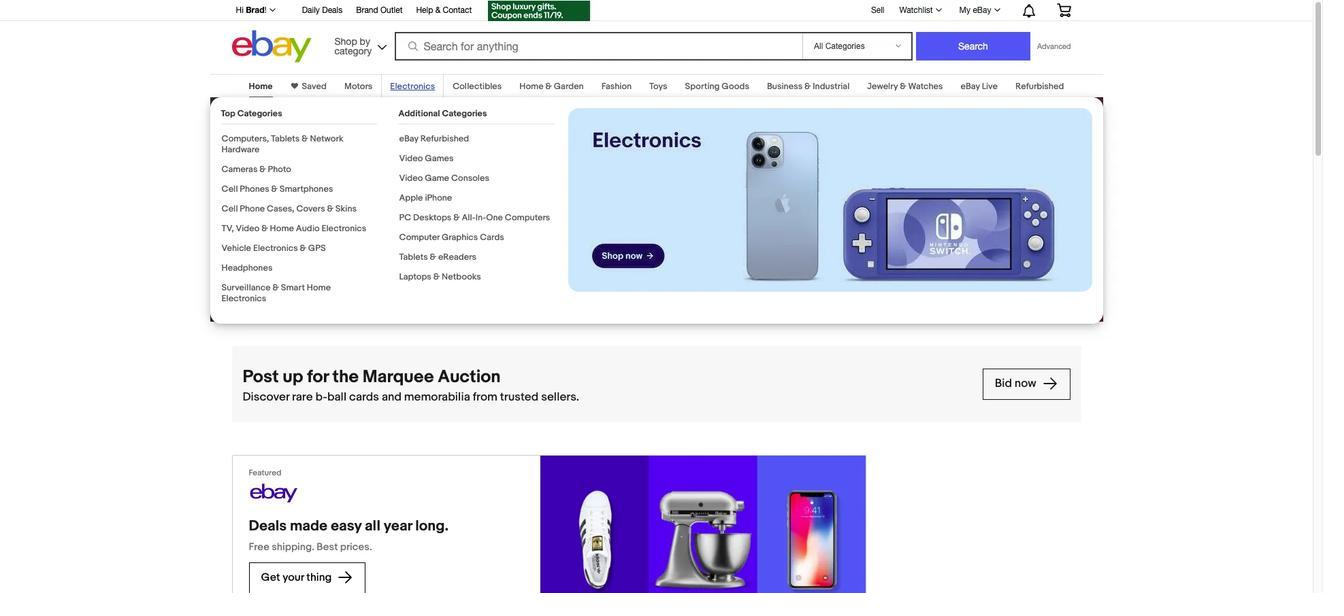 Task type: vqa. For each thing, say whether or not it's contained in the screenshot.
"JEWELRY"
yes



Task type: locate. For each thing, give the bounding box(es) containing it.
0 vertical spatial video
[[399, 153, 423, 164]]

phones
[[240, 184, 269, 195]]

shop inside keep your ride running smoothly main content
[[244, 232, 271, 246]]

phone
[[240, 204, 265, 214]]

!
[[265, 5, 267, 15]]

bid now link
[[983, 369, 1071, 400]]

1 vertical spatial deals
[[249, 518, 287, 536]]

advanced
[[1038, 42, 1071, 50]]

electronics down skins
[[322, 223, 366, 234]]

now for bid
[[1015, 377, 1037, 391]]

0 horizontal spatial deals
[[249, 518, 287, 536]]

categories for refurbished
[[442, 108, 487, 119]]

& inside surveillance & smart home electronics
[[273, 283, 279, 293]]

help
[[416, 5, 433, 15]]

video
[[399, 153, 423, 164], [399, 173, 423, 184], [236, 223, 260, 234]]

refurbished inside "additional categories" element
[[421, 133, 469, 144]]

refurbished
[[1016, 81, 1064, 92], [421, 133, 469, 144]]

tv, video & home audio electronics
[[222, 223, 366, 234]]

computer
[[399, 232, 440, 243]]

ebay live link
[[961, 81, 998, 92]]

watches
[[909, 81, 943, 92]]

1 horizontal spatial tablets
[[399, 252, 428, 263]]

surveillance & smart home electronics link
[[222, 283, 331, 304]]

ebay up video games
[[399, 133, 419, 144]]

graphics
[[442, 232, 478, 243]]

video right tv,
[[236, 223, 260, 234]]

0 horizontal spatial categories
[[237, 108, 282, 119]]

ebay for refurbished
[[399, 133, 419, 144]]

my
[[960, 5, 971, 15]]

electronics down tv, video & home audio electronics link
[[253, 243, 298, 254]]

0 vertical spatial deals
[[322, 5, 343, 15]]

get the coupon image
[[488, 1, 590, 21]]

ebay inside my ebay link
[[973, 5, 992, 15]]

& left "all-"
[[454, 212, 460, 223]]

& left smart on the left top of page
[[273, 283, 279, 293]]

keep your ride running smoothly main content
[[0, 66, 1313, 594]]

computers, tablets & network hardware link
[[222, 133, 344, 155]]

1 vertical spatial video
[[399, 173, 423, 184]]

video for video games
[[399, 153, 423, 164]]

shop by category
[[335, 36, 372, 56]]

refurbished up games
[[421, 133, 469, 144]]

categories up computers,
[[237, 108, 282, 119]]

from
[[473, 391, 498, 404]]

1 horizontal spatial shop
[[335, 36, 357, 47]]

outlet
[[381, 5, 403, 15]]

0 vertical spatial tablets
[[271, 133, 300, 144]]

cell up tv,
[[222, 204, 238, 214]]

1 vertical spatial now
[[1015, 377, 1037, 391]]

0 horizontal spatial and
[[382, 391, 402, 404]]

shop left the by
[[335, 36, 357, 47]]

1 horizontal spatial deals
[[322, 5, 343, 15]]

1 vertical spatial and
[[382, 391, 402, 404]]

year
[[384, 518, 412, 536]]

covers
[[296, 204, 325, 214]]

discover inside post up for the marquee auction discover rare b-ball cards and memorabilia from trusted sellers.
[[243, 391, 290, 404]]

running
[[232, 139, 323, 171]]

& right jewelry
[[900, 81, 907, 92]]

shop for shop now
[[244, 232, 271, 246]]

tablets up laptops
[[399, 252, 428, 263]]

now
[[274, 232, 296, 246], [1015, 377, 1037, 391]]

engine
[[232, 192, 271, 207]]

home down cases,
[[270, 223, 294, 234]]

video up heads,
[[399, 153, 423, 164]]

1 vertical spatial shop
[[244, 232, 271, 246]]

0 horizontal spatial now
[[274, 232, 296, 246]]

pc desktops & all-in-one computers
[[399, 212, 550, 223]]

your down saved
[[300, 108, 353, 140]]

cards
[[349, 391, 379, 404]]

iphone
[[425, 193, 452, 204]]

business
[[767, 81, 803, 92]]

1 categories from the left
[[237, 108, 282, 119]]

smartphones
[[280, 184, 333, 195]]

jewelry
[[868, 81, 898, 92]]

refurbished down advanced
[[1016, 81, 1064, 92]]

0 horizontal spatial tablets
[[271, 133, 300, 144]]

watchlist
[[900, 5, 933, 15]]

your right get
[[283, 572, 304, 585]]

post
[[243, 367, 279, 388]]

video games
[[399, 153, 454, 164]]

collectibles link
[[453, 81, 502, 92]]

electronics
[[390, 81, 435, 92], [322, 223, 366, 234], [253, 243, 298, 254], [222, 293, 266, 304]]

brand
[[356, 5, 378, 15]]

apple
[[399, 193, 423, 204]]

tablets
[[271, 133, 300, 144], [399, 252, 428, 263]]

gps
[[308, 243, 326, 254]]

& left network
[[302, 133, 308, 144]]

and down marquee
[[382, 391, 402, 404]]

shop
[[335, 36, 357, 47], [244, 232, 271, 246]]

ebay inside "additional categories" element
[[399, 133, 419, 144]]

tv,
[[222, 223, 234, 234]]

1 horizontal spatial categories
[[442, 108, 487, 119]]

ebay right my
[[973, 5, 992, 15]]

0 vertical spatial refurbished
[[1016, 81, 1064, 92]]

goods
[[722, 81, 750, 92]]

industrial
[[813, 81, 850, 92]]

tablets up photo
[[271, 133, 300, 144]]

ball
[[327, 391, 347, 404]]

and inside post up for the marquee auction discover rare b-ball cards and memorabilia from trusted sellers.
[[382, 391, 402, 404]]

shop down phone
[[244, 232, 271, 246]]

sporting goods
[[685, 81, 750, 92]]

electronics down headphones
[[222, 293, 266, 304]]

best
[[317, 541, 338, 554]]

1 vertical spatial refurbished
[[421, 133, 469, 144]]

deals up free
[[249, 518, 287, 536]]

cell phone cases, covers & skins link
[[222, 204, 357, 214]]

0 vertical spatial and
[[423, 177, 444, 192]]

cell down cameras
[[222, 184, 238, 195]]

deals
[[322, 5, 343, 15], [249, 518, 287, 536]]

& left garden
[[546, 81, 552, 92]]

video up apple
[[399, 173, 423, 184]]

cell for cell phones & smartphones
[[222, 184, 238, 195]]

deals right "daily"
[[322, 5, 343, 15]]

0 vertical spatial now
[[274, 232, 296, 246]]

your for thing
[[283, 572, 304, 585]]

0 vertical spatial shop
[[335, 36, 357, 47]]

headphones
[[222, 263, 273, 274]]

computers
[[505, 212, 550, 223]]

b-
[[316, 391, 327, 404]]

your shopping cart image
[[1056, 3, 1072, 17]]

shipping.
[[272, 541, 314, 554]]

home right smart on the left top of page
[[307, 283, 331, 293]]

game
[[425, 173, 449, 184]]

1 horizontal spatial now
[[1015, 377, 1037, 391]]

mounts.
[[273, 192, 319, 207]]

toys
[[650, 81, 668, 92]]

and up iphone
[[423, 177, 444, 192]]

refurbished link
[[1016, 81, 1064, 92]]

2 categories from the left
[[442, 108, 487, 119]]

& right help
[[436, 5, 441, 15]]

Search for anything text field
[[397, 33, 800, 59]]

None submit
[[916, 32, 1031, 61]]

brad
[[246, 5, 265, 15]]

surveillance
[[222, 283, 271, 293]]

1 vertical spatial tablets
[[399, 252, 428, 263]]

2 vertical spatial video
[[236, 223, 260, 234]]

2 vertical spatial ebay
[[399, 133, 419, 144]]

thing
[[307, 572, 332, 585]]

1 vertical spatial cell
[[222, 204, 238, 214]]

1 vertical spatial your
[[283, 572, 304, 585]]

ebay left live
[[961, 81, 980, 92]]

and
[[423, 177, 444, 192], [382, 391, 402, 404]]

0 vertical spatial discover
[[232, 177, 282, 192]]

top categories
[[221, 108, 282, 119]]

shop by category banner
[[228, 0, 1082, 66]]

home inside surveillance & smart home electronics
[[307, 283, 331, 293]]

tablets inside "additional categories" element
[[399, 252, 428, 263]]

shop now
[[244, 232, 298, 246]]

1 cell from the top
[[222, 184, 238, 195]]

account navigation
[[228, 0, 1082, 23]]

ebay for live
[[961, 81, 980, 92]]

heads,
[[383, 177, 421, 192]]

ride
[[358, 108, 406, 140]]

and inside the keep your ride running smoothly discover engines, cylinder heads, and engine mounts.
[[423, 177, 444, 192]]

pc desktops & all-in-one computers link
[[399, 212, 550, 223]]

laptops & netbooks
[[399, 272, 481, 283]]

0 vertical spatial your
[[300, 108, 353, 140]]

0 horizontal spatial shop
[[244, 232, 271, 246]]

cell phones & smartphones
[[222, 184, 333, 195]]

hardware
[[222, 144, 260, 155]]

0 vertical spatial cell
[[222, 184, 238, 195]]

home left garden
[[520, 81, 544, 92]]

1 vertical spatial discover
[[243, 391, 290, 404]]

shop inside shop by category
[[335, 36, 357, 47]]

ebay
[[973, 5, 992, 15], [961, 81, 980, 92], [399, 133, 419, 144]]

discover down the post
[[243, 391, 290, 404]]

discover down cameras & photo link
[[232, 177, 282, 192]]

& inside "link"
[[436, 5, 441, 15]]

categories down collectibles
[[442, 108, 487, 119]]

additional categories element
[[399, 108, 555, 313]]

fashion link
[[602, 81, 632, 92]]

& left photo
[[260, 164, 266, 175]]

computers, tablets & network hardware
[[222, 133, 344, 155]]

photo
[[268, 164, 291, 175]]

2 cell from the top
[[222, 204, 238, 214]]

1 horizontal spatial and
[[423, 177, 444, 192]]

0 vertical spatial ebay
[[973, 5, 992, 15]]

your inside the keep your ride running smoothly discover engines, cylinder heads, and engine mounts.
[[300, 108, 353, 140]]

1 vertical spatial ebay
[[961, 81, 980, 92]]

0 horizontal spatial refurbished
[[421, 133, 469, 144]]

consoles
[[451, 173, 489, 184]]

my ebay link
[[952, 2, 1007, 18]]

cameras & photo link
[[222, 164, 291, 175]]



Task type: describe. For each thing, give the bounding box(es) containing it.
by
[[360, 36, 370, 47]]

tablets & ereaders link
[[399, 252, 477, 263]]

the
[[333, 367, 359, 388]]

additional categories
[[399, 108, 487, 119]]

cameras & photo
[[222, 164, 291, 175]]

deals inside deals made easy all year long. free shipping. best prices.
[[249, 518, 287, 536]]

video for video game consoles
[[399, 173, 423, 184]]

hi brad !
[[236, 5, 267, 15]]

tv, video & home audio electronics link
[[222, 223, 366, 234]]

brand outlet
[[356, 5, 403, 15]]

sporting
[[685, 81, 720, 92]]

none submit inside 'shop by category' banner
[[916, 32, 1031, 61]]

skins
[[336, 204, 357, 214]]

garden
[[554, 81, 584, 92]]

video game consoles
[[399, 173, 489, 184]]

ebay refurbished link
[[399, 133, 469, 144]]

video games link
[[399, 153, 454, 164]]

motors
[[344, 81, 373, 92]]

home up top categories
[[249, 81, 273, 92]]

live
[[982, 81, 998, 92]]

apple iphone
[[399, 193, 452, 204]]

saved
[[302, 81, 327, 92]]

one
[[486, 212, 503, 223]]

video game consoles link
[[399, 173, 489, 184]]

ereaders
[[438, 252, 477, 263]]

& left skins
[[327, 204, 334, 214]]

smoothly
[[329, 139, 441, 171]]

hi
[[236, 5, 244, 15]]

long.
[[416, 518, 449, 536]]

shop for shop by category
[[335, 36, 357, 47]]

home & garden
[[520, 81, 584, 92]]

all
[[365, 518, 381, 536]]

cell phone cases, covers & skins
[[222, 204, 357, 214]]

free
[[249, 541, 270, 554]]

electronics inside surveillance & smart home electronics
[[222, 293, 266, 304]]

jewelry & watches link
[[868, 81, 943, 92]]

get your thing
[[261, 572, 334, 585]]

contact
[[443, 5, 472, 15]]

top categories element
[[221, 108, 377, 313]]

netbooks
[[442, 272, 481, 283]]

electronics - shop now image
[[568, 108, 1092, 292]]

cards
[[480, 232, 504, 243]]

marquee
[[363, 367, 434, 388]]

electronics up additional
[[390, 81, 435, 92]]

& left "gps"
[[300, 243, 306, 254]]

audio
[[296, 223, 320, 234]]

ebay refurbished
[[399, 133, 469, 144]]

computers,
[[222, 133, 269, 144]]

pc
[[399, 212, 411, 223]]

advanced link
[[1031, 33, 1078, 60]]

& inside computers, tablets & network hardware
[[302, 133, 308, 144]]

sell
[[871, 5, 885, 15]]

categories for tablets
[[237, 108, 282, 119]]

tablets & ereaders
[[399, 252, 477, 263]]

motors link
[[344, 81, 373, 92]]

saved link
[[298, 81, 327, 92]]

& down tablets & ereaders link
[[434, 272, 440, 283]]

video inside top categories element
[[236, 223, 260, 234]]

deals inside "link"
[[322, 5, 343, 15]]

computer graphics cards link
[[399, 232, 504, 243]]

business & industrial link
[[767, 81, 850, 92]]

jewelry & watches
[[868, 81, 943, 92]]

cameras
[[222, 164, 258, 175]]

& right phones
[[271, 184, 278, 195]]

headphones link
[[222, 263, 273, 274]]

cell phones & smartphones link
[[222, 184, 333, 195]]

up
[[283, 367, 303, 388]]

now for shop
[[274, 232, 296, 246]]

post up for the marquee auction link
[[243, 366, 972, 389]]

cylinder
[[335, 177, 380, 192]]

top
[[221, 108, 235, 119]]

& right business on the top of the page
[[805, 81, 811, 92]]

your for ride
[[300, 108, 353, 140]]

cell for cell phone cases, covers & skins
[[222, 204, 238, 214]]

daily deals link
[[302, 3, 343, 18]]

laptops & netbooks link
[[399, 272, 481, 283]]

smart
[[281, 283, 305, 293]]

in-
[[476, 212, 486, 223]]

additional
[[399, 108, 440, 119]]

engines,
[[284, 177, 333, 192]]

home & garden link
[[520, 81, 584, 92]]

shop by category button
[[329, 30, 390, 60]]

category
[[335, 45, 372, 56]]

tablets inside computers, tablets & network hardware
[[271, 133, 300, 144]]

easy
[[331, 518, 362, 536]]

daily
[[302, 5, 320, 15]]

vehicle
[[222, 243, 251, 254]]

desktops
[[413, 212, 452, 223]]

watchlist link
[[892, 2, 948, 18]]

brand outlet link
[[356, 3, 403, 18]]

1 horizontal spatial refurbished
[[1016, 81, 1064, 92]]

discover inside the keep your ride running smoothly discover engines, cylinder heads, and engine mounts.
[[232, 177, 282, 192]]

apple iphone link
[[399, 193, 452, 204]]

daily deals
[[302, 5, 343, 15]]

bid
[[995, 377, 1012, 391]]

& up laptops & netbooks link
[[430, 252, 436, 263]]

sporting goods link
[[685, 81, 750, 92]]

games
[[425, 153, 454, 164]]

& up vehicle electronics & gps link in the top of the page
[[262, 223, 268, 234]]

keep
[[232, 108, 294, 140]]

bid now
[[995, 377, 1039, 391]]



